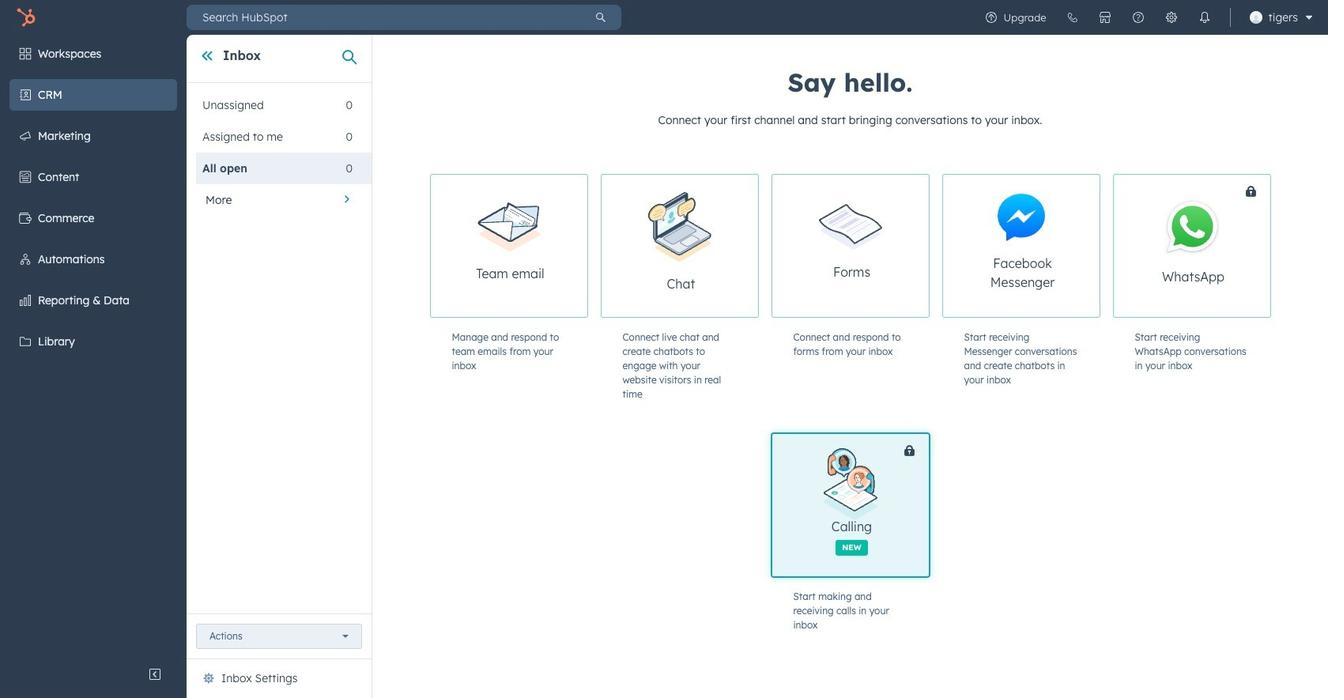 Task type: vqa. For each thing, say whether or not it's contained in the screenshot.
SETTINGS ICON
yes



Task type: locate. For each thing, give the bounding box(es) containing it.
help image
[[1132, 11, 1145, 24]]

0 horizontal spatial menu
[[0, 35, 187, 659]]

None checkbox
[[430, 174, 588, 318], [771, 174, 929, 318], [1113, 174, 1328, 318], [430, 174, 588, 318], [771, 174, 929, 318], [1113, 174, 1328, 318]]

1 horizontal spatial menu
[[975, 0, 1319, 35]]

None checkbox
[[601, 174, 759, 318], [942, 174, 1100, 318], [771, 433, 988, 577], [601, 174, 759, 318], [942, 174, 1100, 318], [771, 433, 988, 577]]

menu
[[975, 0, 1319, 35], [0, 35, 187, 659]]

settings image
[[1165, 11, 1178, 24]]

Search HubSpot search field
[[187, 5, 580, 30]]

howard n/a image
[[1250, 11, 1262, 24]]

notifications image
[[1198, 11, 1211, 24]]



Task type: describe. For each thing, give the bounding box(es) containing it.
marketplaces image
[[1099, 11, 1111, 24]]



